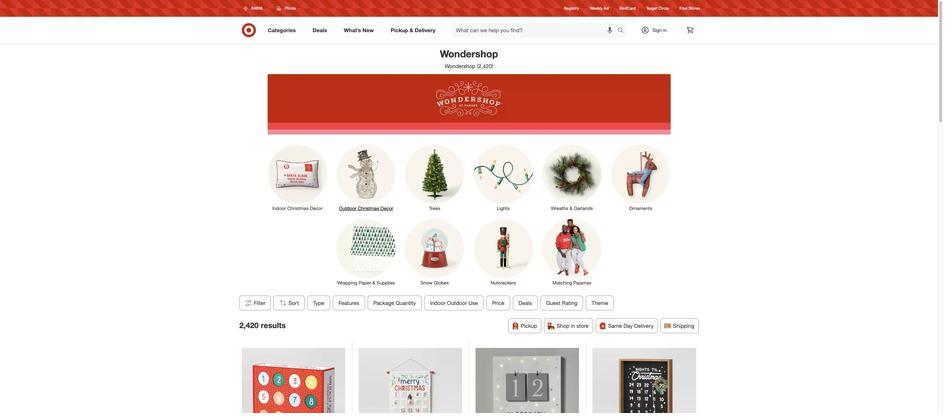 Task type: locate. For each thing, give the bounding box(es) containing it.
0 horizontal spatial &
[[373, 280, 376, 286]]

1 horizontal spatial delivery
[[635, 323, 654, 330]]

wreaths & garlands link
[[538, 143, 607, 212]]

1 decor from the left
[[310, 206, 323, 211]]

christmas inside "link"
[[287, 206, 309, 211]]

0 vertical spatial deals
[[313, 27, 327, 33]]

0 vertical spatial indoor
[[272, 206, 286, 211]]

find stores link
[[680, 6, 700, 11]]

&
[[410, 27, 413, 33], [570, 206, 573, 211], [373, 280, 376, 286]]

0 horizontal spatial indoor
[[272, 206, 286, 211]]

pickup right new
[[391, 27, 408, 33]]

in for shop
[[571, 323, 575, 330]]

guest rating button
[[541, 296, 583, 311]]

ad
[[604, 6, 609, 11]]

package quantity
[[373, 300, 416, 307]]

price
[[492, 300, 504, 307]]

1 christmas from the left
[[287, 206, 309, 211]]

0 horizontal spatial christmas
[[287, 206, 309, 211]]

same
[[608, 323, 622, 330]]

94806 button
[[239, 2, 270, 14]]

sort
[[289, 300, 299, 307]]

sign in link
[[636, 23, 678, 38]]

filter button
[[239, 296, 271, 311]]

1 vertical spatial pickup
[[521, 323, 537, 330]]

features
[[339, 300, 359, 307]]

in right sign
[[663, 27, 667, 33]]

0 horizontal spatial decor
[[310, 206, 323, 211]]

type
[[313, 300, 324, 307]]

2 vertical spatial &
[[373, 280, 376, 286]]

search button
[[615, 23, 631, 39]]

deals
[[313, 27, 327, 33], [519, 300, 532, 307]]

outdoor christmas decor link
[[332, 143, 401, 212]]

0 horizontal spatial pickup
[[391, 27, 408, 33]]

1 horizontal spatial &
[[410, 27, 413, 33]]

guest
[[546, 300, 561, 307]]

13"x16.5" christmas countdown punch box red - wondershop™ image
[[242, 348, 345, 414], [242, 348, 345, 414]]

1 vertical spatial in
[[571, 323, 575, 330]]

delivery inside button
[[635, 323, 654, 330]]

0 vertical spatial wondershop
[[440, 48, 498, 60]]

wondershop at target image
[[268, 74, 671, 135]]

deals button
[[513, 296, 538, 311]]

indoor
[[272, 206, 286, 211], [430, 300, 446, 307]]

deals link
[[307, 23, 336, 38]]

pinole button
[[272, 2, 300, 14]]

redcard link
[[620, 6, 636, 11]]

find stores
[[680, 6, 700, 11]]

23.25" fabric 'merry christmas' hanging advent calendar white - wondershop™ image
[[359, 348, 462, 414], [359, 348, 462, 414]]

pickup for pickup & delivery
[[391, 27, 408, 33]]

what's new
[[344, 27, 374, 33]]

1 horizontal spatial indoor
[[430, 300, 446, 307]]

0 horizontal spatial delivery
[[415, 27, 436, 33]]

wondershop wondershop (2,420)
[[440, 48, 498, 70]]

indoor inside "indoor outdoor use" button
[[430, 300, 446, 307]]

categories
[[268, 27, 296, 33]]

2 horizontal spatial &
[[570, 206, 573, 211]]

0 horizontal spatial outdoor
[[339, 206, 357, 211]]

pickup
[[391, 27, 408, 33], [521, 323, 537, 330]]

0 horizontal spatial in
[[571, 323, 575, 330]]

wreaths & garlands
[[551, 206, 593, 211]]

trees link
[[401, 143, 469, 212]]

deals for the deals button
[[519, 300, 532, 307]]

nutcrackers link
[[469, 218, 538, 287]]

matching pajamas
[[553, 280, 592, 286]]

new
[[363, 27, 374, 33]]

shop in store button
[[544, 319, 593, 334]]

indoor christmas decor
[[272, 206, 323, 211]]

1 horizontal spatial pickup
[[521, 323, 537, 330]]

delivery for same day delivery
[[635, 323, 654, 330]]

store
[[577, 323, 589, 330]]

in left "store"
[[571, 323, 575, 330]]

pinole
[[285, 6, 296, 11]]

1 vertical spatial indoor
[[430, 300, 446, 307]]

shop in store
[[557, 323, 589, 330]]

delivery
[[415, 27, 436, 33], [635, 323, 654, 330]]

supplies
[[377, 280, 395, 286]]

sign
[[653, 27, 662, 33]]

1 vertical spatial outdoor
[[447, 300, 467, 307]]

christmas
[[287, 206, 309, 211], [358, 206, 379, 211]]

1 horizontal spatial decor
[[381, 206, 393, 211]]

in
[[663, 27, 667, 33], [571, 323, 575, 330]]

in inside button
[[571, 323, 575, 330]]

delivery for pickup & delivery
[[415, 27, 436, 33]]

outdoor
[[339, 206, 357, 211], [447, 300, 467, 307]]

1 vertical spatial delivery
[[635, 323, 654, 330]]

deals inside button
[[519, 300, 532, 307]]

1 horizontal spatial deals
[[519, 300, 532, 307]]

0 horizontal spatial deals
[[313, 27, 327, 33]]

indoor inside indoor christmas decor "link"
[[272, 206, 286, 211]]

deals left what's
[[313, 27, 327, 33]]

indoor for indoor christmas decor
[[272, 206, 286, 211]]

rating
[[562, 300, 578, 307]]

snow globes link
[[401, 218, 469, 287]]

pickup down the deals button
[[521, 323, 537, 330]]

1 vertical spatial deals
[[519, 300, 532, 307]]

same day delivery button
[[596, 319, 658, 334]]

0 vertical spatial pickup
[[391, 27, 408, 33]]

1 horizontal spatial in
[[663, 27, 667, 33]]

0 vertical spatial delivery
[[415, 27, 436, 33]]

decor
[[310, 206, 323, 211], [381, 206, 393, 211]]

0 vertical spatial &
[[410, 27, 413, 33]]

1 vertical spatial &
[[570, 206, 573, 211]]

2 christmas from the left
[[358, 206, 379, 211]]

indoor for indoor outdoor use
[[430, 300, 446, 307]]

stores
[[689, 6, 700, 11]]

18.78" battery operated lit 'sleeps 'til christmas' wood countdown sign cream - wondershop™ image
[[476, 348, 579, 414], [476, 348, 579, 414]]

14" wood 'nights 'til christmas' advent calendar with wreath counter black/white - wondershop™ image
[[593, 348, 697, 414], [593, 348, 697, 414]]

indoor outdoor use button
[[424, 296, 484, 311]]

day
[[624, 323, 633, 330]]

wondershop left "(2,420)"
[[445, 63, 476, 70]]

registry link
[[564, 6, 579, 11]]

1 horizontal spatial outdoor
[[447, 300, 467, 307]]

package
[[373, 300, 394, 307]]

decor inside "link"
[[310, 206, 323, 211]]

pajamas
[[574, 280, 592, 286]]

1 horizontal spatial christmas
[[358, 206, 379, 211]]

wondershop up "(2,420)"
[[440, 48, 498, 60]]

2 decor from the left
[[381, 206, 393, 211]]

circle
[[659, 6, 669, 11]]

wondershop
[[440, 48, 498, 60], [445, 63, 476, 70]]

pickup for pickup
[[521, 323, 537, 330]]

wondershop inside wondershop wondershop (2,420)
[[445, 63, 476, 70]]

0 vertical spatial in
[[663, 27, 667, 33]]

pickup inside button
[[521, 323, 537, 330]]

indoor christmas decor link
[[263, 143, 332, 212]]

deals up pickup button
[[519, 300, 532, 307]]

1 vertical spatial wondershop
[[445, 63, 476, 70]]

target
[[647, 6, 658, 11]]

sign in
[[653, 27, 667, 33]]



Task type: vqa. For each thing, say whether or not it's contained in the screenshot.
Valid when you shop...
no



Task type: describe. For each thing, give the bounding box(es) containing it.
christmas for indoor
[[287, 206, 309, 211]]

What can we help you find? suggestions appear below search field
[[452, 23, 619, 38]]

& for wreaths
[[570, 206, 573, 211]]

lights link
[[469, 143, 538, 212]]

outdoor christmas decor
[[339, 206, 393, 211]]

shipping
[[673, 323, 695, 330]]

2,420
[[239, 321, 259, 330]]

lights
[[497, 206, 510, 211]]

search
[[615, 27, 631, 34]]

categories link
[[262, 23, 304, 38]]

theme
[[592, 300, 608, 307]]

decor for indoor christmas decor
[[310, 206, 323, 211]]

garlands
[[574, 206, 593, 211]]

pickup & delivery
[[391, 27, 436, 33]]

what's new link
[[338, 23, 382, 38]]

guest rating
[[546, 300, 578, 307]]

deals for deals link
[[313, 27, 327, 33]]

nutcrackers
[[491, 280, 516, 286]]

2,420 results
[[239, 321, 286, 330]]

quantity
[[396, 300, 416, 307]]

matching
[[553, 280, 572, 286]]

christmas for outdoor
[[358, 206, 379, 211]]

filter
[[254, 300, 266, 307]]

in for sign
[[663, 27, 667, 33]]

same day delivery
[[608, 323, 654, 330]]

ornaments
[[629, 206, 653, 211]]

use
[[469, 300, 478, 307]]

features button
[[333, 296, 365, 311]]

snow globes
[[421, 280, 449, 286]]

sort button
[[273, 296, 305, 311]]

theme button
[[586, 296, 614, 311]]

type button
[[307, 296, 330, 311]]

trees
[[429, 206, 441, 211]]

wrapping
[[337, 280, 358, 286]]

decor for outdoor christmas decor
[[381, 206, 393, 211]]

& inside 'link'
[[373, 280, 376, 286]]

ornaments link
[[607, 143, 675, 212]]

(2,420)
[[477, 63, 494, 70]]

wrapping paper & supplies link
[[332, 218, 401, 287]]

shop
[[557, 323, 570, 330]]

shipping button
[[661, 319, 699, 334]]

94806
[[252, 6, 263, 11]]

outdoor inside button
[[447, 300, 467, 307]]

redcard
[[620, 6, 636, 11]]

pickup & delivery link
[[385, 23, 444, 38]]

snow
[[421, 280, 433, 286]]

target circle
[[647, 6, 669, 11]]

target circle link
[[647, 6, 669, 11]]

globes
[[434, 280, 449, 286]]

find
[[680, 6, 688, 11]]

matching pajamas link
[[538, 218, 607, 287]]

price button
[[487, 296, 510, 311]]

weekly ad link
[[590, 6, 609, 11]]

0 vertical spatial outdoor
[[339, 206, 357, 211]]

indoor outdoor use
[[430, 300, 478, 307]]

& for pickup
[[410, 27, 413, 33]]

weekly ad
[[590, 6, 609, 11]]

what's
[[344, 27, 361, 33]]

wreaths
[[551, 206, 569, 211]]

package quantity button
[[368, 296, 422, 311]]

paper
[[359, 280, 371, 286]]

weekly
[[590, 6, 603, 11]]

wrapping paper & supplies
[[337, 280, 395, 286]]

results
[[261, 321, 286, 330]]

registry
[[564, 6, 579, 11]]



